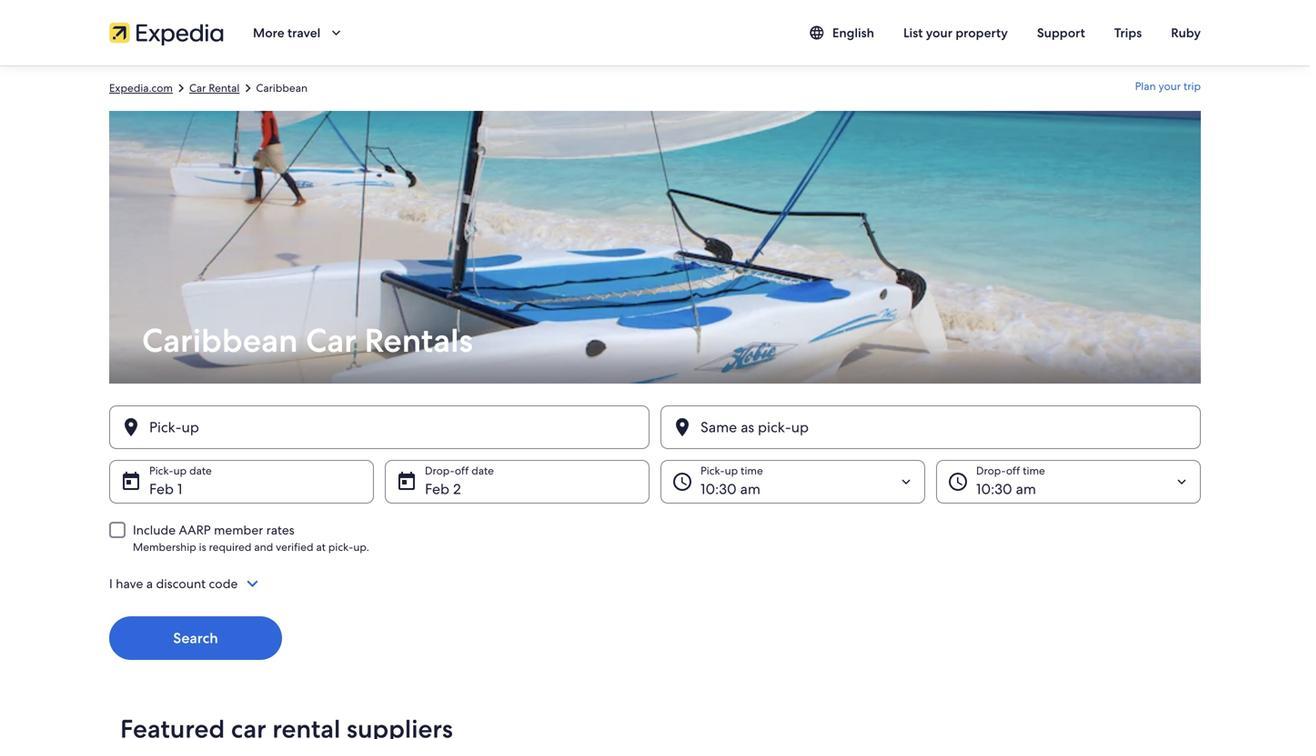 Task type: locate. For each thing, give the bounding box(es) containing it.
aarp
[[179, 522, 211, 539]]

more
[[253, 25, 285, 41]]

0 horizontal spatial your
[[926, 25, 953, 41]]

rentals
[[364, 319, 473, 362]]

2 feb from the left
[[425, 480, 450, 499]]

0 vertical spatial car
[[189, 81, 206, 95]]

breadcrumbs region
[[0, 66, 1310, 740]]

code
[[209, 576, 238, 592]]

1 horizontal spatial your
[[1159, 79, 1181, 93]]

feb left '2'
[[425, 480, 450, 499]]

support
[[1037, 25, 1085, 41]]

your inside 'list your property' "link"
[[926, 25, 953, 41]]

1 horizontal spatial directional image
[[240, 80, 256, 96]]

feb for feb 1
[[149, 480, 174, 499]]

your for list
[[926, 25, 953, 41]]

expedia.com link
[[109, 81, 173, 96]]

0 vertical spatial your
[[926, 25, 953, 41]]

feb inside feb 2 button
[[425, 480, 450, 499]]

car rental
[[189, 81, 240, 95]]

up.
[[353, 541, 369, 555]]

trips
[[1115, 25, 1142, 41]]

small image
[[809, 25, 833, 41]]

1 directional image from the left
[[173, 80, 189, 96]]

1 vertical spatial your
[[1159, 79, 1181, 93]]

0 horizontal spatial directional image
[[173, 80, 189, 96]]

feb left 1
[[149, 480, 174, 499]]

feb 2 button
[[385, 460, 650, 504]]

your
[[926, 25, 953, 41], [1159, 79, 1181, 93]]

1 vertical spatial caribbean
[[142, 319, 298, 362]]

membership
[[133, 541, 196, 555]]

caribbean
[[256, 81, 308, 95], [142, 319, 298, 362]]

list your property
[[904, 25, 1008, 41]]

1 horizontal spatial feb
[[425, 480, 450, 499]]

0 vertical spatial caribbean
[[256, 81, 308, 95]]

car left rentals
[[306, 319, 357, 362]]

i have a discount code link
[[109, 573, 1201, 595]]

include aarp member rates membership is required and verified at pick-up.
[[133, 522, 369, 555]]

1
[[177, 480, 182, 499]]

travel
[[288, 25, 321, 41]]

0 horizontal spatial feb
[[149, 480, 174, 499]]

1 feb from the left
[[149, 480, 174, 499]]

i have a discount code
[[109, 576, 238, 592]]

rental
[[209, 81, 240, 95]]

verified
[[276, 541, 314, 555]]

english button
[[794, 16, 889, 49]]

1 vertical spatial car
[[306, 319, 357, 362]]

directional image left rental
[[173, 80, 189, 96]]

1 horizontal spatial car
[[306, 319, 357, 362]]

feb
[[149, 480, 174, 499], [425, 480, 450, 499]]

trailing image
[[328, 25, 344, 41]]

search
[[173, 629, 218, 648]]

plan your trip
[[1135, 79, 1201, 93]]

your left the trip
[[1159, 79, 1181, 93]]

caribbean car rentals
[[142, 319, 473, 362]]

0 horizontal spatial car
[[189, 81, 206, 95]]

directional image
[[173, 80, 189, 96], [240, 80, 256, 96]]

your inside plan your trip dropdown button
[[1159, 79, 1181, 93]]

feb for feb 2
[[425, 480, 450, 499]]

rates
[[266, 522, 295, 539]]

2 directional image from the left
[[240, 80, 256, 96]]

car
[[189, 81, 206, 95], [306, 319, 357, 362]]

feb 2
[[425, 480, 461, 499]]

expedia.com
[[109, 81, 173, 95]]

feb inside feb 1 button
[[149, 480, 174, 499]]

your right list
[[926, 25, 953, 41]]

directional image down more
[[240, 80, 256, 96]]

more travel button
[[238, 16, 359, 49]]

car left rental
[[189, 81, 206, 95]]



Task type: vqa. For each thing, say whether or not it's contained in the screenshot.
trailing image
yes



Task type: describe. For each thing, give the bounding box(es) containing it.
at
[[316, 541, 326, 555]]

support link
[[1023, 16, 1100, 49]]

list
[[904, 25, 923, 41]]

discount
[[156, 576, 206, 592]]

feb 1
[[149, 480, 182, 499]]

and
[[254, 541, 273, 555]]

more travel
[[253, 25, 321, 41]]

property
[[956, 25, 1008, 41]]

search button
[[109, 617, 282, 661]]

trips link
[[1100, 16, 1157, 49]]

is
[[199, 541, 206, 555]]

ruby
[[1171, 25, 1201, 41]]

plan
[[1135, 79, 1156, 93]]

include
[[133, 522, 176, 539]]

list your property link
[[889, 16, 1023, 49]]

english
[[833, 25, 875, 41]]

plan your trip button
[[1135, 72, 1201, 105]]

directional image for car rental
[[240, 80, 256, 96]]

2
[[453, 480, 461, 499]]

feb 1 button
[[109, 460, 374, 504]]

expedia logo image
[[109, 20, 224, 46]]

pick-
[[328, 541, 353, 555]]

a
[[146, 576, 153, 592]]

have
[[116, 576, 143, 592]]

directional image for expedia.com
[[173, 80, 189, 96]]

required
[[209, 541, 252, 555]]

member
[[214, 522, 263, 539]]

your for plan
[[1159, 79, 1181, 93]]

car rental link
[[189, 81, 240, 96]]

trip
[[1184, 79, 1201, 93]]

caribbean for caribbean
[[256, 81, 308, 95]]

i
[[109, 576, 113, 592]]

caribbean for caribbean car rentals
[[142, 319, 298, 362]]

ruby button
[[1157, 16, 1216, 49]]



